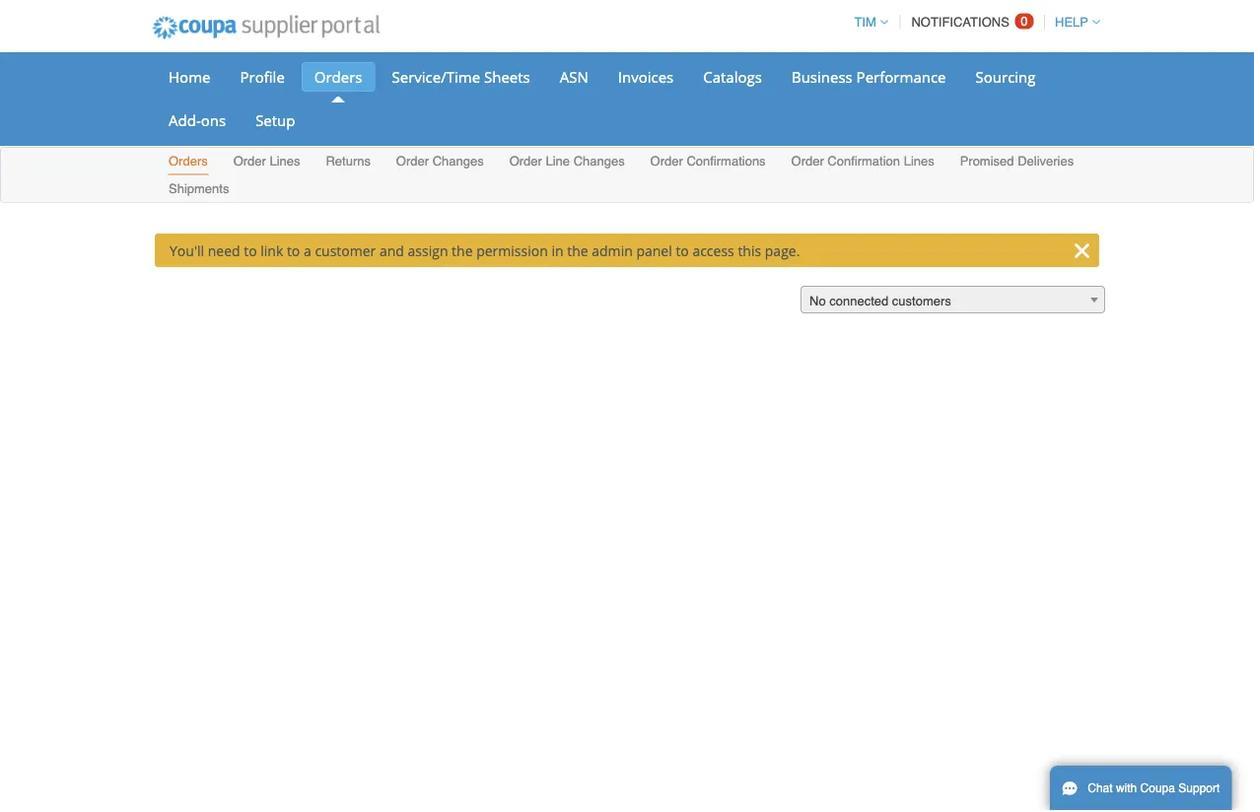 Task type: locate. For each thing, give the bounding box(es) containing it.
1 order from the left
[[233, 154, 266, 169]]

order left confirmations
[[651, 154, 683, 169]]

confirmation
[[828, 154, 901, 169]]

help
[[1056, 15, 1089, 30]]

business performance
[[792, 67, 947, 87]]

order
[[233, 154, 266, 169], [396, 154, 429, 169], [510, 154, 542, 169], [651, 154, 683, 169], [792, 154, 824, 169]]

service/time sheets link
[[379, 62, 543, 92]]

order for order confirmations
[[651, 154, 683, 169]]

to right panel
[[676, 241, 689, 260]]

5 order from the left
[[792, 154, 824, 169]]

in
[[552, 241, 564, 260]]

customer
[[315, 241, 376, 260]]

lines down setup 'link'
[[270, 154, 300, 169]]

support
[[1179, 782, 1221, 796]]

to left a
[[287, 241, 300, 260]]

1 horizontal spatial changes
[[574, 154, 625, 169]]

chat with coupa support
[[1088, 782, 1221, 796]]

2 changes from the left
[[574, 154, 625, 169]]

order confirmation lines
[[792, 154, 935, 169]]

assign
[[408, 241, 448, 260]]

deliveries
[[1018, 154, 1075, 169]]

promised
[[961, 154, 1015, 169]]

order for order lines
[[233, 154, 266, 169]]

order confirmations
[[651, 154, 766, 169]]

sourcing
[[976, 67, 1036, 87]]

admin
[[592, 241, 633, 260]]

add-ons
[[169, 110, 226, 130]]

sourcing link
[[963, 62, 1049, 92]]

0 horizontal spatial the
[[452, 241, 473, 260]]

3 to from the left
[[676, 241, 689, 260]]

shipments link
[[168, 177, 230, 202]]

1 vertical spatial orders link
[[168, 149, 209, 175]]

No connected customers field
[[801, 286, 1106, 315]]

no
[[810, 293, 826, 308]]

0 horizontal spatial lines
[[270, 154, 300, 169]]

order line changes
[[510, 154, 625, 169]]

returns link
[[325, 149, 372, 175]]

orders link
[[302, 62, 375, 92], [168, 149, 209, 175]]

4 order from the left
[[651, 154, 683, 169]]

catalogs
[[704, 67, 762, 87]]

changes down service/time sheets link
[[433, 154, 484, 169]]

0 vertical spatial orders
[[315, 67, 363, 87]]

0
[[1021, 14, 1028, 29]]

service/time
[[392, 67, 481, 87]]

the
[[452, 241, 473, 260], [567, 241, 589, 260]]

1 horizontal spatial orders link
[[302, 62, 375, 92]]

1 horizontal spatial to
[[287, 241, 300, 260]]

0 horizontal spatial to
[[244, 241, 257, 260]]

line
[[546, 154, 570, 169]]

orders link up shipments
[[168, 149, 209, 175]]

orders
[[315, 67, 363, 87], [169, 154, 208, 169]]

changes right line
[[574, 154, 625, 169]]

orders for the topmost orders link
[[315, 67, 363, 87]]

this
[[738, 241, 762, 260]]

ons
[[201, 110, 226, 130]]

2 order from the left
[[396, 154, 429, 169]]

3 order from the left
[[510, 154, 542, 169]]

tim
[[855, 15, 877, 30]]

to left link
[[244, 241, 257, 260]]

changes
[[433, 154, 484, 169], [574, 154, 625, 169]]

orders link right profile link
[[302, 62, 375, 92]]

orders right profile
[[315, 67, 363, 87]]

order left confirmation
[[792, 154, 824, 169]]

business performance link
[[779, 62, 959, 92]]

0 horizontal spatial orders
[[169, 154, 208, 169]]

1 horizontal spatial orders
[[315, 67, 363, 87]]

lines
[[270, 154, 300, 169], [904, 154, 935, 169]]

catalogs link
[[691, 62, 775, 92]]

to
[[244, 241, 257, 260], [287, 241, 300, 260], [676, 241, 689, 260]]

order right returns
[[396, 154, 429, 169]]

1 vertical spatial orders
[[169, 154, 208, 169]]

the right assign
[[452, 241, 473, 260]]

shipments
[[169, 181, 229, 196]]

access
[[693, 241, 735, 260]]

2 horizontal spatial to
[[676, 241, 689, 260]]

orders up shipments
[[169, 154, 208, 169]]

order down setup 'link'
[[233, 154, 266, 169]]

notifications 0
[[912, 14, 1028, 30]]

lines right confirmation
[[904, 154, 935, 169]]

navigation
[[846, 3, 1101, 41]]

0 horizontal spatial orders link
[[168, 149, 209, 175]]

1 to from the left
[[244, 241, 257, 260]]

order for order changes
[[396, 154, 429, 169]]

0 horizontal spatial changes
[[433, 154, 484, 169]]

order left line
[[510, 154, 542, 169]]

1 horizontal spatial the
[[567, 241, 589, 260]]

the right the in
[[567, 241, 589, 260]]

promised deliveries
[[961, 154, 1075, 169]]

page.
[[765, 241, 800, 260]]

2 lines from the left
[[904, 154, 935, 169]]

returns
[[326, 154, 371, 169]]

1 horizontal spatial lines
[[904, 154, 935, 169]]

business
[[792, 67, 853, 87]]

No connected customers text field
[[802, 287, 1105, 315]]

notifications
[[912, 15, 1010, 30]]

promised deliveries link
[[960, 149, 1076, 175]]



Task type: vqa. For each thing, say whether or not it's contained in the screenshot.
'this'
yes



Task type: describe. For each thing, give the bounding box(es) containing it.
home
[[169, 67, 211, 87]]

permission
[[477, 241, 548, 260]]

confirmations
[[687, 154, 766, 169]]

chat
[[1088, 782, 1113, 796]]

order for order confirmation lines
[[792, 154, 824, 169]]

order confirmation lines link
[[791, 149, 936, 175]]

1 changes from the left
[[433, 154, 484, 169]]

add-ons link
[[156, 106, 239, 135]]

setup
[[256, 110, 295, 130]]

add-
[[169, 110, 201, 130]]

coupa supplier portal image
[[139, 3, 393, 52]]

orders for leftmost orders link
[[169, 154, 208, 169]]

you'll
[[170, 241, 204, 260]]

home link
[[156, 62, 223, 92]]

1 lines from the left
[[270, 154, 300, 169]]

setup link
[[243, 106, 308, 135]]

asn
[[560, 67, 589, 87]]

order confirmations link
[[650, 149, 767, 175]]

navigation containing notifications 0
[[846, 3, 1101, 41]]

order for order line changes
[[510, 154, 542, 169]]

profile
[[240, 67, 285, 87]]

and
[[380, 241, 404, 260]]

performance
[[857, 67, 947, 87]]

no connected customers
[[810, 293, 952, 308]]

sheets
[[484, 67, 530, 87]]

chat with coupa support button
[[1051, 767, 1232, 812]]

with
[[1117, 782, 1138, 796]]

invoices
[[618, 67, 674, 87]]

order lines link
[[232, 149, 301, 175]]

2 to from the left
[[287, 241, 300, 260]]

order line changes link
[[509, 149, 626, 175]]

coupa
[[1141, 782, 1176, 796]]

service/time sheets
[[392, 67, 530, 87]]

tim link
[[846, 15, 889, 30]]

order lines
[[233, 154, 300, 169]]

order changes
[[396, 154, 484, 169]]

invoices link
[[605, 62, 687, 92]]

need
[[208, 241, 240, 260]]

help link
[[1047, 15, 1101, 30]]

order changes link
[[395, 149, 485, 175]]

a
[[304, 241, 311, 260]]

connected
[[830, 293, 889, 308]]

2 the from the left
[[567, 241, 589, 260]]

0 vertical spatial orders link
[[302, 62, 375, 92]]

customers
[[893, 293, 952, 308]]

panel
[[637, 241, 673, 260]]

profile link
[[227, 62, 298, 92]]

asn link
[[547, 62, 602, 92]]

1 the from the left
[[452, 241, 473, 260]]

you'll need to link to a customer and assign the permission in the admin panel to access this page.
[[170, 241, 800, 260]]

link
[[261, 241, 283, 260]]



